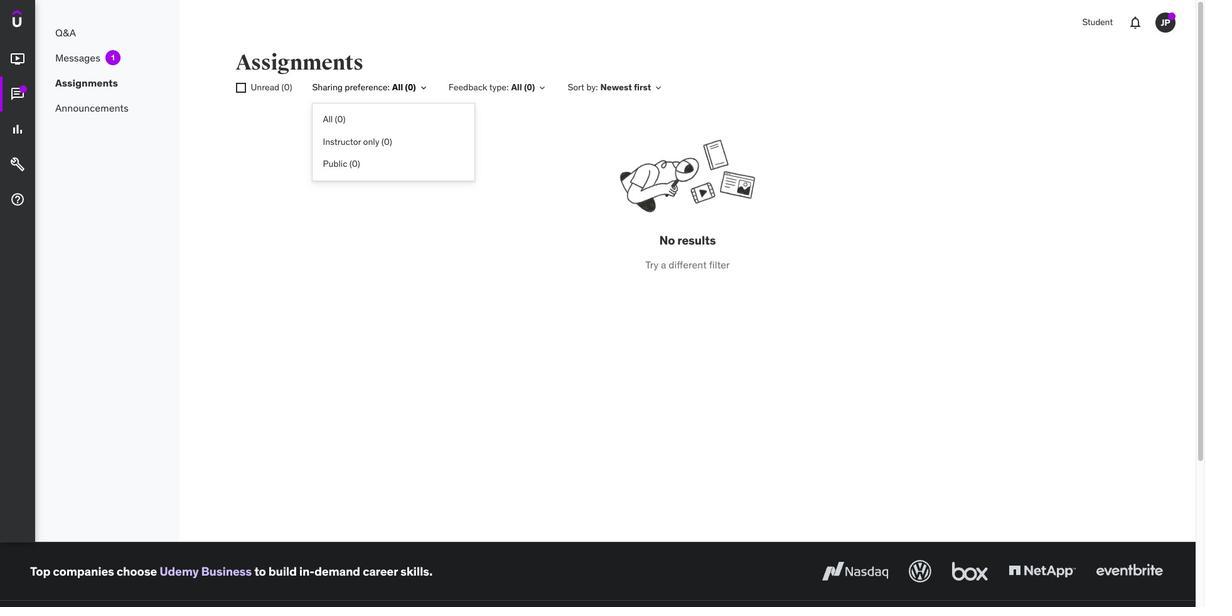 Task type: vqa. For each thing, say whether or not it's contained in the screenshot.
Add
no



Task type: locate. For each thing, give the bounding box(es) containing it.
udemy business link
[[160, 564, 252, 579]]

build
[[268, 564, 297, 579]]

newest
[[600, 82, 632, 93]]

all (0) button
[[313, 109, 475, 131]]

messages
[[55, 51, 100, 64]]

public
[[323, 158, 347, 170]]

1 vertical spatial medium image
[[10, 157, 25, 172]]

2 xsmall image from the left
[[654, 83, 664, 93]]

(0) right the unread
[[282, 82, 292, 93]]

all
[[392, 82, 403, 93], [511, 82, 522, 93], [323, 114, 333, 125]]

jp link
[[1151, 8, 1181, 38]]

0 horizontal spatial xsmall image
[[236, 83, 246, 93]]

all (0)
[[323, 114, 346, 125]]

box image
[[949, 558, 991, 586]]

0 horizontal spatial xsmall image
[[419, 83, 429, 93]]

all up instructor
[[323, 114, 333, 125]]

1 horizontal spatial all
[[392, 82, 403, 93]]

0 horizontal spatial all
[[323, 114, 333, 125]]

1 horizontal spatial xsmall image
[[654, 83, 664, 93]]

xsmall image up all (0) 'button'
[[419, 83, 429, 93]]

all right 'preference:'
[[392, 82, 403, 93]]

sharing
[[312, 82, 343, 93]]

in-
[[299, 564, 314, 579]]

2 medium image from the top
[[10, 157, 25, 172]]

1 horizontal spatial xsmall image
[[538, 83, 548, 93]]

xsmall image left the unread
[[236, 83, 246, 93]]

no results
[[659, 233, 716, 248]]

announcements
[[55, 102, 129, 114]]

xsmall image
[[538, 83, 548, 93], [236, 83, 246, 93]]

(0) right type:
[[524, 82, 535, 93]]

0 vertical spatial medium image
[[10, 87, 25, 102]]

top companies choose udemy business to build in-demand career skills.
[[30, 564, 433, 579]]

all inside 'button'
[[323, 114, 333, 125]]

(0)
[[282, 82, 292, 93], [405, 82, 416, 93], [524, 82, 535, 93], [335, 114, 346, 125], [381, 136, 392, 147], [349, 158, 360, 170]]

by:
[[587, 82, 598, 93]]

announcements link
[[35, 95, 180, 121]]

only
[[363, 136, 379, 147]]

unread
[[251, 82, 279, 93]]

try
[[645, 258, 659, 271]]

(0) inside 'button'
[[335, 114, 346, 125]]

xsmall image left sort
[[538, 83, 548, 93]]

2 vertical spatial medium image
[[10, 192, 25, 207]]

choose
[[117, 564, 157, 579]]

1 vertical spatial medium image
[[10, 122, 25, 137]]

type:
[[489, 82, 509, 93]]

medium image
[[10, 52, 25, 67], [10, 157, 25, 172]]

xsmall image right first
[[654, 83, 664, 93]]

assignments
[[236, 50, 363, 76], [55, 76, 118, 89]]

all for feedback type:
[[511, 82, 522, 93]]

assignments up unread (0)
[[236, 50, 363, 76]]

q&a
[[55, 26, 76, 39]]

2 horizontal spatial all
[[511, 82, 522, 93]]

to
[[254, 564, 266, 579]]

results
[[678, 233, 716, 248]]

all right type:
[[511, 82, 522, 93]]

1 xsmall image from the left
[[419, 83, 429, 93]]

unread (0)
[[251, 82, 292, 93]]

career
[[363, 564, 398, 579]]

companies
[[53, 564, 114, 579]]

1 horizontal spatial assignments
[[236, 50, 363, 76]]

try a different filter
[[645, 258, 730, 271]]

demand
[[314, 564, 360, 579]]

0 vertical spatial medium image
[[10, 52, 25, 67]]

top
[[30, 564, 50, 579]]

assignments up announcements
[[55, 76, 118, 89]]

nasdaq image
[[819, 558, 891, 586]]

xsmall image
[[419, 83, 429, 93], [654, 83, 664, 93]]

feedback
[[449, 82, 487, 93]]

xsmall image for all (0)
[[419, 83, 429, 93]]

(0) up instructor
[[335, 114, 346, 125]]

medium image
[[10, 87, 25, 102], [10, 122, 25, 137], [10, 192, 25, 207]]

sort
[[568, 82, 584, 93]]

you have alerts image
[[1168, 13, 1176, 20]]



Task type: describe. For each thing, give the bounding box(es) containing it.
preference:
[[345, 82, 390, 93]]

student
[[1082, 16, 1113, 28]]

q&a link
[[35, 20, 180, 45]]

public (0) button
[[313, 153, 475, 176]]

assignments link
[[35, 70, 180, 95]]

instructor
[[323, 136, 361, 147]]

jp
[[1161, 17, 1170, 28]]

notifications image
[[1128, 15, 1143, 30]]

1
[[111, 53, 115, 62]]

a
[[661, 258, 666, 271]]

1 medium image from the top
[[10, 52, 25, 67]]

eventbrite image
[[1093, 558, 1166, 586]]

first
[[634, 82, 651, 93]]

(0) up all (0) 'button'
[[405, 82, 416, 93]]

instructor only (0) button
[[313, 131, 475, 153]]

udemy
[[160, 564, 199, 579]]

(0) right only
[[381, 136, 392, 147]]

instructor only (0)
[[323, 136, 392, 147]]

volkswagen image
[[906, 558, 934, 586]]

3 medium image from the top
[[10, 192, 25, 207]]

netapp image
[[1006, 558, 1078, 586]]

1 medium image from the top
[[10, 87, 25, 102]]

business
[[201, 564, 252, 579]]

udemy image
[[13, 10, 70, 31]]

skills.
[[400, 564, 433, 579]]

different
[[669, 258, 707, 271]]

(0) right public
[[349, 158, 360, 170]]

public (0)
[[323, 158, 360, 170]]

feedback type: all (0)
[[449, 82, 535, 93]]

0 horizontal spatial assignments
[[55, 76, 118, 89]]

2 medium image from the top
[[10, 122, 25, 137]]

all for sharing preference:
[[392, 82, 403, 93]]

xsmall image for newest first
[[654, 83, 664, 93]]

filter
[[709, 258, 730, 271]]

2 xsmall image from the left
[[236, 83, 246, 93]]

sharing preference: all (0)
[[312, 82, 416, 93]]

1 xsmall image from the left
[[538, 83, 548, 93]]

sort by: newest first
[[568, 82, 651, 93]]

student link
[[1075, 8, 1120, 38]]

no
[[659, 233, 675, 248]]



